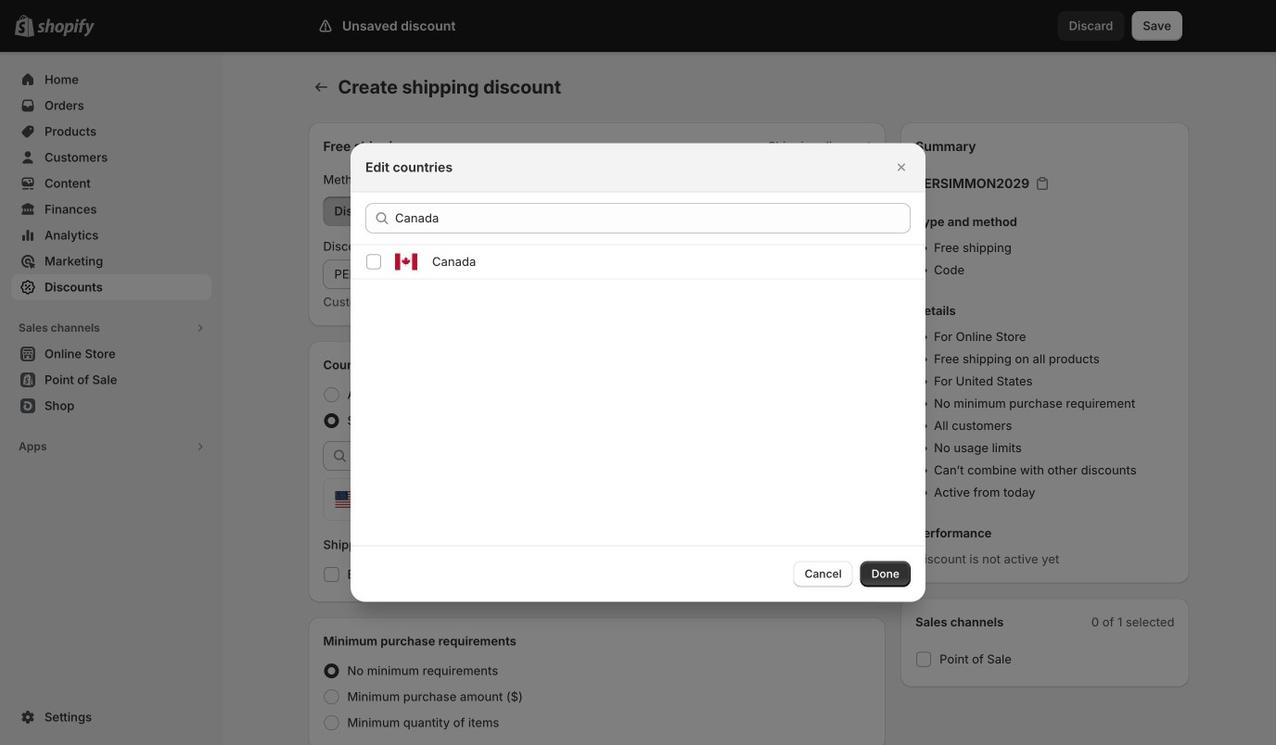 Task type: locate. For each thing, give the bounding box(es) containing it.
Search countries text field
[[395, 204, 911, 233]]

shopify image
[[37, 18, 95, 37]]

dialog
[[0, 143, 1276, 602]]



Task type: vqa. For each thing, say whether or not it's contained in the screenshot.
dialog
yes



